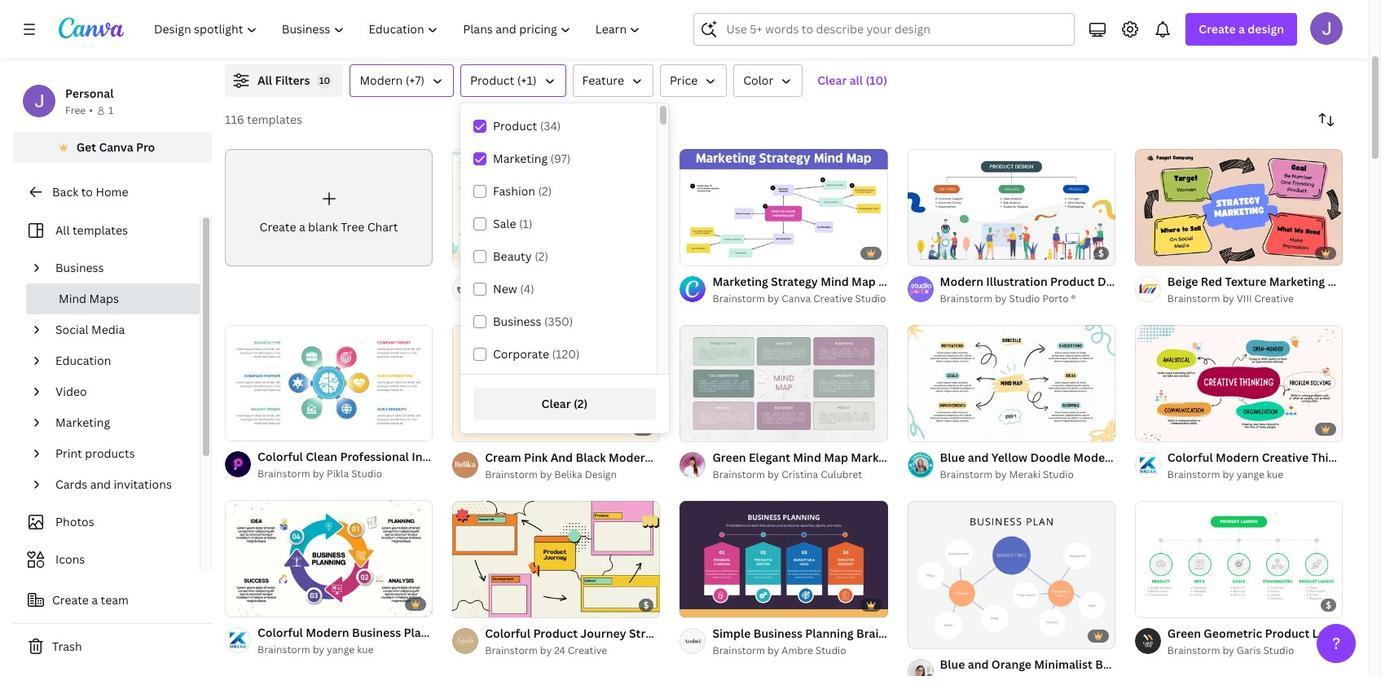 Task type: vqa. For each thing, say whether or not it's contained in the screenshot.
Designing for Designing Canva Docs Creator templates
no



Task type: describe. For each thing, give the bounding box(es) containing it.
modern inside colorful modern business planning mind map brainstorm by yange kue
[[306, 625, 349, 641]]

free •
[[65, 104, 93, 117]]

brainstorm by yange kue link for creative
[[1168, 467, 1343, 483]]

to
[[81, 184, 93, 200]]

colorful product journey strategy mindmap brainstorm link
[[485, 625, 796, 643]]

brainstorming
[[910, 450, 989, 465]]

clear for clear all (10)
[[818, 73, 847, 88]]

by inside beige red texture marketing mind map brainstorm by viii creative
[[1223, 292, 1235, 306]]

brainstorm by canva creative studio
[[713, 292, 886, 306]]

1 of 2 link
[[908, 325, 1116, 442]]

map inside colorful clean professional infographic mind map brainstorm brainstorm by pikla studio
[[509, 449, 533, 465]]

elegant
[[749, 450, 791, 465]]

design for belika
[[585, 468, 617, 482]]

blue
[[940, 657, 965, 672]]

$ for design
[[1099, 247, 1104, 259]]

infographic
[[412, 449, 476, 465]]

trash link
[[13, 631, 212, 663]]

brainstorm inside colorful modern business planning mind map brainstorm by yange kue
[[258, 643, 310, 657]]

simple
[[713, 626, 751, 641]]

green elegant mind map marketing brainstorming brainstorm by cristina culubret
[[713, 450, 989, 482]]

beige red texture marketing mind map brainstorm image
[[1135, 149, 1343, 266]]

clear all (10) button
[[810, 64, 896, 97]]

mind inside colorful clean professional infographic mind map brainstorm brainstorm by pikla studio
[[478, 449, 506, 465]]

(10)
[[866, 73, 888, 88]]

brainstorm inside colorful modern creative thinking bus brainstorm by yange kue
[[1168, 468, 1221, 482]]

brainstorm by studio porto ® link
[[940, 291, 1116, 307]]

photos link
[[23, 507, 190, 538]]

garis
[[1237, 644, 1261, 658]]

(2) inside button
[[574, 396, 588, 412]]

trash
[[52, 639, 82, 654]]

icons
[[55, 552, 85, 567]]

beige red texture marketing mind map link
[[1168, 273, 1381, 291]]

brainstorm by pikla studio link
[[258, 467, 433, 483]]

brainstorm by garis studio link
[[1168, 643, 1343, 659]]

modern inside button
[[360, 73, 403, 88]]

brainstorm by belika design link
[[485, 467, 660, 483]]

marketing (97)
[[493, 151, 571, 166]]

filters
[[275, 73, 310, 88]]

meraki
[[1009, 468, 1041, 482]]

(2) for fashion
[[538, 183, 552, 199]]

minimalist for marketing
[[588, 274, 646, 289]]

business inside colorful modern business planning mind map brainstorm by yange kue
[[352, 625, 401, 641]]

team
[[101, 593, 129, 608]]

print
[[55, 446, 82, 461]]

brainstorm by yange kue link for business
[[258, 643, 433, 659]]

product (34)
[[493, 118, 561, 134]]

education link
[[49, 346, 190, 377]]

by inside the simple business planning brainstorm brainstorm by ambre studio
[[768, 644, 780, 658]]

modern illustration product design brainstorm link
[[940, 273, 1201, 291]]

modern illustration product design brainstorm image
[[908, 149, 1116, 266]]

photos
[[55, 514, 94, 530]]

modern inside colorful modern creative thinking bus brainstorm by yange kue
[[1216, 450, 1260, 465]]

Sort by button
[[1311, 104, 1343, 136]]

beige red texture marketing mind map brainstorm by viii creative
[[1168, 274, 1381, 306]]

cream pink and black modern marketing strategy mind map brainstorm image
[[452, 325, 660, 442]]

art
[[577, 292, 591, 306]]

by inside orange and green minimalist marketing mind map brainstorm by jelo art
[[540, 292, 552, 306]]

(350)
[[544, 314, 573, 329]]

cristina
[[782, 468, 818, 482]]

colorful modern business planning mind map image
[[225, 501, 433, 618]]

marketing link
[[49, 408, 190, 438]]

icons link
[[23, 544, 190, 575]]

cards and invitations link
[[49, 469, 190, 500]]

yange inside colorful modern creative thinking bus brainstorm by yange kue
[[1237, 468, 1265, 482]]

fashion (2)
[[493, 183, 552, 199]]

clear all (10)
[[818, 73, 888, 88]]

colorful for colorful clean professional infographic mind map brainstorm
[[258, 449, 303, 465]]

colorful modern business planning mind map link
[[258, 625, 510, 643]]

brainstorm by belika design
[[485, 468, 617, 482]]

brainstorm inside brainstorm by garis studio link
[[1168, 644, 1221, 658]]

journey
[[581, 626, 626, 641]]

marketing inside orange and green minimalist marketing mind map brainstorm by jelo art
[[649, 274, 705, 289]]

(1)
[[519, 216, 533, 231]]

blue and orange minimalist business plan mind map
[[940, 657, 1230, 672]]

1 for 1
[[108, 104, 114, 117]]

colorful modern creative thinking bus brainstorm by yange kue
[[1168, 450, 1381, 482]]

back to home
[[52, 184, 128, 200]]

viii
[[1237, 292, 1252, 306]]

back to home link
[[13, 176, 212, 209]]

feature button
[[573, 64, 654, 97]]

mindmap
[[679, 626, 731, 641]]

(34)
[[540, 118, 561, 134]]

color
[[744, 73, 774, 88]]

brainstorm by viii creative link
[[1168, 291, 1343, 307]]

creative inside brainstorm by canva creative studio link
[[814, 292, 853, 306]]

colorful product journey strategy mindmap brainstorm brainstorm by 24 creative
[[485, 626, 796, 658]]

design
[[1248, 21, 1285, 37]]

new (4)
[[493, 281, 534, 297]]

marketing inside beige red texture marketing mind map brainstorm by viii creative
[[1270, 274, 1325, 289]]

all for all templates
[[55, 223, 70, 238]]

colorful for colorful modern creative thinking bus
[[1168, 450, 1213, 465]]

map inside the blue and orange minimalist business plan mind map link
[[1205, 657, 1230, 672]]

brainstorm inside orange and green minimalist marketing mind map brainstorm by jelo art
[[485, 292, 538, 306]]

modern (+7)
[[360, 73, 425, 88]]

by inside modern illustration product design brainstorm brainstorm by studio porto ®
[[995, 292, 1007, 306]]

a for blank
[[299, 219, 305, 235]]

blue and yellow doodle modern mind map business brainstorm image
[[908, 325, 1116, 442]]

product inside modern illustration product design brainstorm brainstorm by studio porto ®
[[1051, 274, 1095, 289]]

simple business planning brainstorm link
[[713, 625, 919, 643]]

(120)
[[552, 346, 580, 362]]

create for create a team
[[52, 593, 89, 608]]

mind inside orange and green minimalist marketing mind map brainstorm by jelo art
[[707, 274, 736, 289]]

create a blank tree chart element
[[225, 149, 433, 266]]

all
[[850, 73, 863, 88]]

brainstorm inside brainstorm by meraki studio link
[[940, 468, 993, 482]]

create a blank tree chart link
[[225, 149, 433, 266]]

mind inside green elegant mind map marketing brainstorming brainstorm by cristina culubret
[[793, 450, 822, 465]]

yange inside colorful modern business planning mind map brainstorm by yange kue
[[327, 643, 355, 657]]

feature
[[582, 73, 624, 88]]

video
[[55, 384, 87, 399]]

chart
[[367, 219, 398, 235]]

get canva pro button
[[13, 132, 212, 163]]

creative inside colorful product journey strategy mindmap brainstorm brainstorm by 24 creative
[[568, 644, 607, 658]]

corporate (120)
[[493, 346, 580, 362]]

116
[[225, 112, 244, 127]]

green geometric product launch flowchart diagram brainstorm image
[[1135, 501, 1343, 618]]

minimalist for business
[[1035, 657, 1093, 672]]

social media link
[[49, 315, 190, 346]]

1 horizontal spatial canva
[[782, 292, 811, 306]]

kue inside colorful modern business planning mind map brainstorm by yange kue
[[357, 643, 374, 657]]

products
[[85, 446, 135, 461]]

design for product
[[1098, 274, 1136, 289]]

create a blank tree chart
[[260, 219, 398, 235]]

brainstorm inside brainstorm by canva creative studio link
[[713, 292, 765, 306]]

pikla
[[327, 467, 349, 481]]

orange inside orange and green minimalist marketing mind map brainstorm by jelo art
[[485, 274, 525, 289]]

planning inside colorful modern business planning mind map brainstorm by yange kue
[[404, 625, 452, 641]]

10 filter options selected element
[[317, 73, 333, 89]]

clear for clear (2)
[[542, 396, 571, 412]]

colorful clean professional infographic mind map brainstorm brainstorm by pikla studio
[[258, 449, 598, 481]]

of
[[926, 422, 935, 434]]

colorful modern creative thinking business mind map image
[[1135, 325, 1343, 442]]

all templates
[[55, 223, 128, 238]]



Task type: locate. For each thing, give the bounding box(es) containing it.
0 horizontal spatial kue
[[357, 643, 374, 657]]

0 vertical spatial minimalist
[[588, 274, 646, 289]]

all down back
[[55, 223, 70, 238]]

map inside colorful modern business planning mind map brainstorm by yange kue
[[486, 625, 510, 641]]

2 vertical spatial (2)
[[574, 396, 588, 412]]

0 vertical spatial 1
[[108, 104, 114, 117]]

1 vertical spatial orange
[[992, 657, 1032, 672]]

social
[[55, 322, 89, 337]]

1 horizontal spatial templates
[[247, 112, 302, 127]]

by inside colorful modern business planning mind map brainstorm by yange kue
[[313, 643, 324, 657]]

templates right 116
[[247, 112, 302, 127]]

design left beige
[[1098, 274, 1136, 289]]

studio inside the simple business planning brainstorm brainstorm by ambre studio
[[816, 644, 847, 658]]

green left elegant
[[713, 450, 746, 465]]

top level navigation element
[[143, 13, 655, 46]]

blue and orange minimalist business plan mind map image
[[908, 501, 1116, 649]]

1 vertical spatial design
[[585, 468, 617, 482]]

bus
[[1362, 450, 1381, 465]]

get
[[76, 139, 96, 155]]

business link
[[49, 253, 190, 284]]

product up the 24
[[533, 626, 578, 641]]

1 of 2
[[919, 422, 942, 434]]

brainstorm inside beige red texture marketing mind map brainstorm by viii creative
[[1168, 292, 1221, 306]]

brainstorm inside green elegant mind map marketing brainstorming brainstorm by cristina culubret
[[713, 468, 765, 482]]

®
[[1071, 292, 1076, 306]]

0 vertical spatial (2)
[[538, 183, 552, 199]]

0 vertical spatial a
[[1239, 21, 1245, 37]]

0 horizontal spatial and
[[90, 477, 111, 492]]

strategy
[[629, 626, 676, 641]]

1 horizontal spatial and
[[528, 274, 549, 289]]

texture
[[1225, 274, 1267, 289]]

kue down colorful modern business planning mind map link
[[357, 643, 374, 657]]

colorful
[[258, 449, 303, 465], [1168, 450, 1213, 465], [258, 625, 303, 641], [485, 626, 531, 641]]

(2) right beauty
[[535, 249, 548, 264]]

Search search field
[[727, 14, 1065, 45]]

1 vertical spatial 1
[[919, 422, 924, 434]]

1 horizontal spatial brainstorm by yange kue link
[[1168, 467, 1343, 483]]

create inside create a team button
[[52, 593, 89, 608]]

mind inside beige red texture marketing mind map brainstorm by viii creative
[[1328, 274, 1356, 289]]

0 horizontal spatial templates
[[72, 223, 128, 238]]

(2) for beauty
[[535, 249, 548, 264]]

create a team
[[52, 593, 129, 608]]

1 horizontal spatial all
[[258, 73, 272, 88]]

yange down colorful modern business planning mind map link
[[327, 643, 355, 657]]

$
[[1099, 247, 1104, 259], [644, 599, 649, 611], [1326, 599, 1332, 611]]

tree chart templates image
[[995, 0, 1343, 45]]

product inside colorful product journey strategy mindmap brainstorm brainstorm by 24 creative
[[533, 626, 578, 641]]

1 vertical spatial brainstorm by yange kue link
[[258, 643, 433, 659]]

clear (2)
[[542, 396, 588, 412]]

jacob simon image
[[1311, 12, 1343, 45]]

create down icons
[[52, 593, 89, 608]]

colorful modern creative thinking bus link
[[1168, 449, 1381, 467]]

thinking
[[1312, 450, 1359, 465]]

0 horizontal spatial create
[[52, 593, 89, 608]]

0 vertical spatial design
[[1098, 274, 1136, 289]]

2 vertical spatial create
[[52, 593, 89, 608]]

1 horizontal spatial clear
[[818, 73, 847, 88]]

create for create a blank tree chart
[[260, 219, 296, 235]]

1
[[108, 104, 114, 117], [919, 422, 924, 434]]

1 horizontal spatial $
[[1099, 247, 1104, 259]]

1 horizontal spatial design
[[1098, 274, 1136, 289]]

0 horizontal spatial planning
[[404, 625, 452, 641]]

and for blue
[[968, 657, 989, 672]]

(2)
[[538, 183, 552, 199], [535, 249, 548, 264], [574, 396, 588, 412]]

1 vertical spatial a
[[299, 219, 305, 235]]

0 horizontal spatial green
[[552, 274, 585, 289]]

brainstorm by jelo art link
[[485, 291, 660, 307]]

sale (1)
[[493, 216, 533, 231]]

simple business planning brainstorm image
[[680, 501, 888, 618]]

a left blank
[[299, 219, 305, 235]]

by inside green elegant mind map marketing brainstorming brainstorm by cristina culubret
[[768, 468, 780, 482]]

0 vertical spatial yange
[[1237, 468, 1265, 482]]

1 vertical spatial kue
[[357, 643, 374, 657]]

1 vertical spatial (2)
[[535, 249, 548, 264]]

color button
[[734, 64, 803, 97]]

free
[[65, 104, 86, 117]]

all templates link
[[23, 215, 190, 246]]

2 horizontal spatial a
[[1239, 21, 1245, 37]]

(2) right "fashion"
[[538, 183, 552, 199]]

0 horizontal spatial yange
[[327, 643, 355, 657]]

1 left of
[[919, 422, 924, 434]]

1 horizontal spatial kue
[[1267, 468, 1284, 482]]

1 vertical spatial green
[[713, 450, 746, 465]]

templates for 116 templates
[[247, 112, 302, 127]]

by
[[540, 292, 552, 306], [768, 292, 780, 306], [995, 292, 1007, 306], [1223, 292, 1235, 306], [313, 467, 324, 481], [540, 468, 552, 482], [768, 468, 780, 482], [995, 468, 1007, 482], [1223, 468, 1235, 482], [313, 643, 324, 657], [540, 644, 552, 658], [768, 644, 780, 658], [1223, 644, 1235, 658]]

jelo
[[554, 292, 574, 306]]

green elegant mind map marketing brainstorming link
[[713, 449, 989, 467]]

modern inside modern illustration product design brainstorm brainstorm by studio porto ®
[[940, 274, 984, 289]]

templates
[[247, 112, 302, 127], [72, 223, 128, 238]]

(2) down (120) on the bottom left of page
[[574, 396, 588, 412]]

0 horizontal spatial clear
[[542, 396, 571, 412]]

brainstorm inside brainstorm by belika design link
[[485, 468, 538, 482]]

0 vertical spatial clear
[[818, 73, 847, 88]]

0 horizontal spatial 1
[[108, 104, 114, 117]]

colorful inside colorful modern creative thinking bus brainstorm by yange kue
[[1168, 450, 1213, 465]]

clear (2) button
[[474, 388, 656, 421]]

10
[[319, 74, 330, 86]]

1 horizontal spatial green
[[713, 450, 746, 465]]

price button
[[660, 64, 727, 97]]

0 vertical spatial canva
[[99, 139, 133, 155]]

colorful clean professional infographic mind map brainstorm image
[[225, 325, 433, 442]]

•
[[89, 104, 93, 117]]

1 horizontal spatial 1
[[919, 422, 924, 434]]

education
[[55, 353, 111, 368]]

cards and invitations
[[55, 477, 172, 492]]

templates inside 'link'
[[72, 223, 128, 238]]

$ for strategy
[[644, 599, 649, 611]]

templates for all templates
[[72, 223, 128, 238]]

green up the jelo
[[552, 274, 585, 289]]

colorful inside colorful modern business planning mind map brainstorm by yange kue
[[258, 625, 303, 641]]

0 horizontal spatial minimalist
[[588, 274, 646, 289]]

clear left all
[[818, 73, 847, 88]]

a left team
[[92, 593, 98, 608]]

0 horizontal spatial a
[[92, 593, 98, 608]]

orange down beauty
[[485, 274, 525, 289]]

2
[[937, 422, 942, 434]]

map inside beige red texture marketing mind map brainstorm by viii creative
[[1359, 274, 1381, 289]]

product up ®
[[1051, 274, 1095, 289]]

fashion
[[493, 183, 535, 199]]

porto
[[1043, 292, 1069, 306]]

brainstorm by meraki studio link
[[940, 467, 1116, 483]]

1 vertical spatial create
[[260, 219, 296, 235]]

mind inside colorful modern business planning mind map brainstorm by yange kue
[[455, 625, 483, 641]]

1 vertical spatial and
[[90, 477, 111, 492]]

1 horizontal spatial create
[[260, 219, 296, 235]]

1 right •
[[108, 104, 114, 117]]

create inside create a design dropdown button
[[1199, 21, 1236, 37]]

modern
[[360, 73, 403, 88], [940, 274, 984, 289], [1216, 450, 1260, 465], [306, 625, 349, 641]]

1 vertical spatial minimalist
[[1035, 657, 1093, 672]]

1 vertical spatial clear
[[542, 396, 571, 412]]

2 horizontal spatial $
[[1326, 599, 1332, 611]]

kue down colorful modern creative thinking bus link
[[1267, 468, 1284, 482]]

and for cards
[[90, 477, 111, 492]]

colorful product journey strategy mindmap brainstorm image
[[452, 501, 660, 618]]

creative inside beige red texture marketing mind map brainstorm by viii creative
[[1255, 292, 1294, 306]]

create inside create a blank tree chart element
[[260, 219, 296, 235]]

0 vertical spatial and
[[528, 274, 549, 289]]

a left design in the top of the page
[[1239, 21, 1245, 37]]

map inside green elegant mind map marketing brainstorming brainstorm by cristina culubret
[[824, 450, 848, 465]]

green inside orange and green minimalist marketing mind map brainstorm by jelo art
[[552, 274, 585, 289]]

minimalist inside orange and green minimalist marketing mind map brainstorm by jelo art
[[588, 274, 646, 289]]

video link
[[49, 377, 190, 408]]

product left the (+1) at the top of the page
[[470, 73, 515, 88]]

create left design in the top of the page
[[1199, 21, 1236, 37]]

modern illustration product design brainstorm brainstorm by studio porto ®
[[940, 274, 1201, 306]]

professional
[[340, 449, 409, 465]]

0 horizontal spatial canva
[[99, 139, 133, 155]]

brainstorm by garis studio
[[1168, 644, 1295, 658]]

1 horizontal spatial planning
[[805, 626, 854, 641]]

0 horizontal spatial orange
[[485, 274, 525, 289]]

brainstorm
[[1138, 274, 1201, 289], [485, 292, 538, 306], [713, 292, 765, 306], [940, 292, 993, 306], [1168, 292, 1221, 306], [536, 449, 598, 465], [258, 467, 310, 481], [485, 468, 538, 482], [713, 468, 765, 482], [940, 468, 993, 482], [1168, 468, 1221, 482], [734, 626, 796, 641], [857, 626, 919, 641], [258, 643, 310, 657], [485, 644, 538, 658], [713, 644, 765, 658], [1168, 644, 1221, 658]]

2 planning from the left
[[805, 626, 854, 641]]

all filters
[[258, 73, 310, 88]]

1 horizontal spatial a
[[299, 219, 305, 235]]

0 vertical spatial templates
[[247, 112, 302, 127]]

1 vertical spatial templates
[[72, 223, 128, 238]]

orange and green minimalist marketing mind map link
[[485, 273, 763, 291]]

product inside product (+1) button
[[470, 73, 515, 88]]

mind
[[707, 274, 736, 289], [1328, 274, 1356, 289], [59, 291, 86, 306], [478, 449, 506, 465], [793, 450, 822, 465], [455, 625, 483, 641], [1175, 657, 1203, 672]]

modern down colorful modern business planning mind map 'image' on the left bottom
[[306, 625, 349, 641]]

0 vertical spatial orange
[[485, 274, 525, 289]]

orange right blue
[[992, 657, 1032, 672]]

by inside colorful clean professional infographic mind map brainstorm brainstorm by pikla studio
[[313, 467, 324, 481]]

0 horizontal spatial design
[[585, 468, 617, 482]]

design inside modern illustration product design brainstorm brainstorm by studio porto ®
[[1098, 274, 1136, 289]]

by inside colorful modern creative thinking bus brainstorm by yange kue
[[1223, 468, 1235, 482]]

studio inside colorful clean professional infographic mind map brainstorm brainstorm by pikla studio
[[351, 467, 382, 481]]

clear inside button
[[542, 396, 571, 412]]

red
[[1201, 274, 1223, 289]]

green elegant mind map marketing brainstorming image
[[680, 325, 888, 442]]

2 horizontal spatial and
[[968, 657, 989, 672]]

brainstorm by 24 creative link
[[485, 643, 660, 659]]

kue inside colorful modern creative thinking bus brainstorm by yange kue
[[1267, 468, 1284, 482]]

marketing inside green elegant mind map marketing brainstorming brainstorm by cristina culubret
[[851, 450, 907, 465]]

and right the cards
[[90, 477, 111, 492]]

print products
[[55, 446, 135, 461]]

(4)
[[520, 281, 534, 297]]

None search field
[[694, 13, 1075, 46]]

brainstorm by yange kue link
[[1168, 467, 1343, 483], [258, 643, 433, 659]]

and down 'beauty (2)'
[[528, 274, 549, 289]]

green inside green elegant mind map marketing brainstorming brainstorm by cristina culubret
[[713, 450, 746, 465]]

all inside 'link'
[[55, 223, 70, 238]]

1 vertical spatial all
[[55, 223, 70, 238]]

map inside orange and green minimalist marketing mind map brainstorm by jelo art
[[738, 274, 763, 289]]

1 vertical spatial yange
[[327, 643, 355, 657]]

media
[[91, 322, 125, 337]]

design inside brainstorm by belika design link
[[585, 468, 617, 482]]

a inside dropdown button
[[1239, 21, 1245, 37]]

invitations
[[114, 477, 172, 492]]

mind maps
[[59, 291, 119, 306]]

and inside "link"
[[90, 477, 111, 492]]

ambre
[[782, 644, 813, 658]]

product left (34) at the left of page
[[493, 118, 537, 134]]

colorful for colorful product journey strategy mindmap brainstorm
[[485, 626, 531, 641]]

clear inside "button"
[[818, 73, 847, 88]]

yange down colorful modern creative thinking bus link
[[1237, 468, 1265, 482]]

0 horizontal spatial $
[[644, 599, 649, 611]]

design
[[1098, 274, 1136, 289], [585, 468, 617, 482]]

0 vertical spatial all
[[258, 73, 272, 88]]

0 horizontal spatial all
[[55, 223, 70, 238]]

create a team button
[[13, 584, 212, 617]]

by inside colorful product journey strategy mindmap brainstorm brainstorm by 24 creative
[[540, 644, 552, 658]]

1 horizontal spatial minimalist
[[1035, 657, 1093, 672]]

1 horizontal spatial orange
[[992, 657, 1032, 672]]

0 vertical spatial brainstorm by yange kue link
[[1168, 467, 1343, 483]]

marketing inside 'link'
[[55, 415, 110, 430]]

a for team
[[92, 593, 98, 608]]

0 vertical spatial create
[[1199, 21, 1236, 37]]

a inside "link"
[[299, 219, 305, 235]]

and inside orange and green minimalist marketing mind map brainstorm by jelo art
[[528, 274, 549, 289]]

minimalist inside the blue and orange minimalist business plan mind map link
[[1035, 657, 1093, 672]]

design right belika
[[585, 468, 617, 482]]

colorful inside colorful clean professional infographic mind map brainstorm brainstorm by pikla studio
[[258, 449, 303, 465]]

templates down back to home in the top of the page
[[72, 223, 128, 238]]

all for all filters
[[258, 73, 272, 88]]

1 for 1 of 2
[[919, 422, 924, 434]]

1 vertical spatial canva
[[782, 292, 811, 306]]

canva inside 'button'
[[99, 139, 133, 155]]

business inside the simple business planning brainstorm brainstorm by ambre studio
[[754, 626, 803, 641]]

plan
[[1147, 657, 1172, 672]]

creative inside colorful modern creative thinking bus brainstorm by yange kue
[[1262, 450, 1309, 465]]

marketing strategy mind map brainstorm whiteboard in purple pink modern professional style image
[[680, 149, 888, 266]]

colorful modern business planning mind map brainstorm by yange kue
[[258, 625, 510, 657]]

colorful clean professional infographic mind map brainstorm link
[[258, 449, 598, 467]]

green
[[552, 274, 585, 289], [713, 450, 746, 465]]

orange and green minimalist marketing mind map image
[[452, 149, 660, 266]]

a inside button
[[92, 593, 98, 608]]

modern down 'colorful modern creative thinking business mind map' image
[[1216, 450, 1260, 465]]

clear
[[818, 73, 847, 88], [542, 396, 571, 412]]

planning inside the simple business planning brainstorm brainstorm by ambre studio
[[805, 626, 854, 641]]

belika
[[554, 468, 583, 482]]

1 planning from the left
[[404, 625, 452, 641]]

a for design
[[1239, 21, 1245, 37]]

0 vertical spatial kue
[[1267, 468, 1284, 482]]

culubret
[[821, 468, 862, 482]]

pro
[[136, 139, 155, 155]]

2 vertical spatial a
[[92, 593, 98, 608]]

all left filters
[[258, 73, 272, 88]]

and for orange
[[528, 274, 549, 289]]

1 horizontal spatial yange
[[1237, 468, 1265, 482]]

116 templates
[[225, 112, 302, 127]]

24
[[554, 644, 565, 658]]

2 horizontal spatial create
[[1199, 21, 1236, 37]]

colorful inside colorful product journey strategy mindmap brainstorm brainstorm by 24 creative
[[485, 626, 531, 641]]

all
[[258, 73, 272, 88], [55, 223, 70, 238]]

and right blue
[[968, 657, 989, 672]]

back
[[52, 184, 78, 200]]

create left blank
[[260, 219, 296, 235]]

studio inside modern illustration product design brainstorm brainstorm by studio porto ®
[[1009, 292, 1040, 306]]

0 vertical spatial green
[[552, 274, 585, 289]]

create for create a design
[[1199, 21, 1236, 37]]

business (350)
[[493, 314, 573, 329]]

2 vertical spatial and
[[968, 657, 989, 672]]

modern left (+7)
[[360, 73, 403, 88]]

0 horizontal spatial brainstorm by yange kue link
[[258, 643, 433, 659]]

clear down (120) on the bottom left of page
[[542, 396, 571, 412]]

modern left the illustration
[[940, 274, 984, 289]]

illustration
[[986, 274, 1048, 289]]

social media
[[55, 322, 125, 337]]

tree
[[341, 219, 365, 235]]

product
[[470, 73, 515, 88], [493, 118, 537, 134], [1051, 274, 1095, 289], [533, 626, 578, 641]]

colorful for colorful modern business planning mind map
[[258, 625, 303, 641]]



